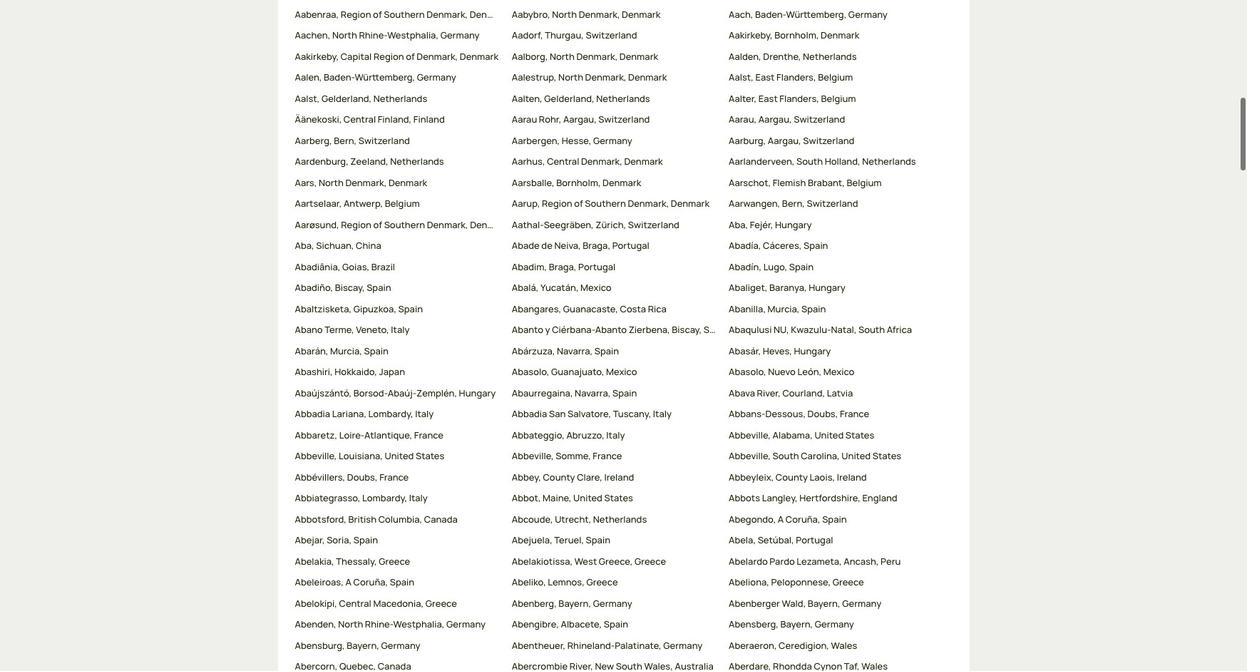 Task type: locate. For each thing, give the bounding box(es) containing it.
flanders, down aalden, drenthe, netherlands
[[777, 71, 816, 84]]

abelakia,
[[295, 555, 334, 568]]

of up china
[[373, 218, 382, 231]]

guanacaste,
[[563, 302, 618, 315]]

netherlands down aalestrup, north denmark, denmark link
[[596, 92, 650, 105]]

abbeville, down abbans-
[[729, 428, 771, 441]]

united inside "link"
[[385, 450, 414, 462]]

netherlands for abcoude, utrecht, netherlands
[[593, 513, 647, 525]]

1 vertical spatial portugal
[[578, 260, 616, 273]]

abasolo, for abasolo, guanajuato, mexico
[[512, 365, 549, 378]]

thurgau,
[[545, 29, 584, 42]]

abbot, maine, united states link
[[512, 492, 717, 506]]

aadorf, thurgau, switzerland link
[[512, 29, 717, 43]]

0 horizontal spatial aba,
[[295, 239, 314, 252]]

bern, down flemish
[[782, 197, 805, 210]]

0 vertical spatial a
[[778, 513, 784, 525]]

of down aarsballe, bornholm, denmark
[[574, 197, 583, 210]]

cáceres,
[[763, 239, 802, 252]]

region for aarup, region of southern denmark, denmark
[[542, 197, 572, 210]]

abadiño, biscay, spain
[[295, 281, 391, 294]]

of down aachen, north rhine-westphalia, germany link
[[406, 50, 415, 63]]

0 horizontal spatial aalst,
[[295, 92, 320, 105]]

rhine- for abenden,
[[365, 618, 393, 631]]

greece down ancash,
[[833, 576, 864, 589]]

1 vertical spatial baden-
[[324, 71, 355, 84]]

united for abbeville, louisiana, united states
[[385, 450, 414, 462]]

united for abbeville, alabama, united states
[[815, 428, 844, 441]]

baden- down capital
[[324, 71, 355, 84]]

1 gelderland, from the left
[[322, 92, 372, 105]]

baden- inside aach, baden-württemberg, germany link
[[755, 8, 786, 21]]

spain for abaurregaina, navarra, spain
[[612, 386, 637, 399]]

0 horizontal spatial bornholm,
[[556, 176, 601, 189]]

lariana,
[[332, 407, 367, 420]]

abava
[[729, 386, 755, 399]]

switzerland down aalten, gelderland, netherlands link
[[599, 113, 650, 126]]

0 horizontal spatial biscay,
[[335, 281, 365, 294]]

aakirkeby, down aachen, at the left of the page
[[295, 50, 339, 63]]

1 horizontal spatial baden-
[[755, 8, 786, 21]]

mexico inside abasolo, nuevo león, mexico link
[[823, 365, 854, 378]]

hungary down abadín, lugo, spain link
[[809, 281, 846, 294]]

rhine- up capital
[[359, 29, 387, 42]]

aalen,
[[295, 71, 322, 84]]

denmark, down aachen, north rhine-westphalia, germany link
[[417, 50, 458, 63]]

abbotsford, british columbia, canada link
[[295, 513, 500, 527]]

aartselaar, antwerp, belgium link
[[295, 197, 500, 211]]

0 horizontal spatial murcia,
[[330, 344, 362, 357]]

aarschot, flemish brabant, belgium
[[729, 176, 882, 189]]

abanto y ciérbana-abanto zierbena, biscay, spain abaqulusi nu, kwazulu-natal, south africa
[[512, 323, 912, 336]]

abanto left y
[[512, 323, 543, 336]]

0 vertical spatial coruña,
[[786, 513, 820, 525]]

belgium for aalst, east flanders, belgium
[[818, 71, 853, 84]]

1 horizontal spatial aakirkeby,
[[729, 29, 773, 42]]

region down aartselaar, antwerp, belgium
[[341, 218, 371, 231]]

hungary for abaliget, baranya, hungary
[[809, 281, 846, 294]]

spain up kwazulu-
[[802, 302, 826, 315]]

gipuzkoa,
[[353, 302, 396, 315]]

westphalia, for abenden, north rhine-westphalia, germany
[[393, 618, 445, 631]]

0 horizontal spatial a
[[345, 576, 351, 589]]

1 abbadia from the left
[[295, 407, 330, 420]]

abbeville, somme, france
[[512, 450, 622, 462]]

0 vertical spatial aakirkeby,
[[729, 29, 773, 42]]

1 horizontal spatial aba,
[[729, 218, 748, 231]]

0 vertical spatial baden-
[[755, 8, 786, 21]]

north up capital
[[332, 29, 357, 42]]

0 horizontal spatial bern,
[[334, 134, 357, 147]]

abbadia for abbadia san salvatore, tuscany, italy
[[512, 407, 547, 420]]

0 horizontal spatial doubs,
[[347, 471, 378, 483]]

aarbergen, hesse, germany
[[512, 134, 632, 147]]

aargau, down aarau, aargau, switzerland
[[768, 134, 801, 147]]

region up seegräben,
[[542, 197, 572, 210]]

spain for abanilla, murcia, spain
[[802, 302, 826, 315]]

1 horizontal spatial a
[[778, 513, 784, 525]]

baden- for aach,
[[755, 8, 786, 21]]

denmark left aabybro,
[[470, 8, 508, 21]]

hungary inside abaliget, baranya, hungary link
[[809, 281, 846, 294]]

netherlands down "aalen, baden-württemberg, germany" link
[[374, 92, 427, 105]]

nu,
[[774, 323, 789, 336]]

2 vertical spatial portugal
[[796, 534, 833, 547]]

0 horizontal spatial abbadia
[[295, 407, 330, 420]]

0 vertical spatial aalst,
[[729, 71, 754, 84]]

abbeville, for abbeville, alabama, united states
[[729, 428, 771, 441]]

abbeville, inside abbeville, louisiana, united states "link"
[[295, 450, 337, 462]]

1 vertical spatial central
[[547, 155, 579, 168]]

2 gelderland, from the left
[[544, 92, 594, 105]]

2 vertical spatial central
[[339, 597, 371, 610]]

1 horizontal spatial ireland
[[837, 471, 867, 483]]

1 county from the left
[[543, 471, 575, 483]]

0 vertical spatial braga,
[[583, 239, 610, 252]]

0 horizontal spatial county
[[543, 471, 575, 483]]

0 horizontal spatial coruña,
[[353, 576, 388, 589]]

spain for abejuela, teruel, spain
[[586, 534, 610, 547]]

spain for abadín, lugo, spain
[[789, 260, 814, 273]]

bayern, inside "link"
[[559, 597, 591, 610]]

teruel,
[[554, 534, 584, 547]]

1 vertical spatial south
[[859, 323, 885, 336]]

abbévillers,
[[295, 471, 345, 483]]

abaújszántó, borsod-abaúj-zemplén, hungary link
[[295, 386, 500, 400]]

southern
[[384, 8, 425, 21], [585, 197, 626, 210], [384, 218, 425, 231]]

germany up finland
[[417, 71, 456, 84]]

county for abbey,
[[543, 471, 575, 483]]

spain down veneto,
[[364, 344, 389, 357]]

central down the aalst, gelderland, netherlands
[[344, 113, 376, 126]]

westphalia, for aachen, north rhine-westphalia, germany
[[387, 29, 439, 42]]

0 vertical spatial central
[[344, 113, 376, 126]]

braga, down zürich,
[[583, 239, 610, 252]]

aakirkeby, for aakirkeby, bornholm, denmark
[[729, 29, 773, 42]]

atlantique,
[[364, 428, 412, 441]]

abeliona, peloponnese, greece link
[[729, 576, 934, 590]]

italy inside "link"
[[653, 407, 672, 420]]

flemish
[[773, 176, 806, 189]]

2 vertical spatial south
[[773, 450, 799, 462]]

abbeville, inside abbeville, south carolina, united states link
[[729, 450, 771, 462]]

0 vertical spatial aba,
[[729, 218, 748, 231]]

2 ireland from the left
[[837, 471, 867, 483]]

southern for aabenraa,
[[384, 8, 425, 21]]

0 horizontal spatial braga,
[[549, 260, 577, 273]]

1 vertical spatial aba,
[[295, 239, 314, 252]]

1 horizontal spatial gelderland,
[[544, 92, 594, 105]]

spain down aba, fejér, hungary link
[[804, 239, 828, 252]]

0 horizontal spatial baden-
[[324, 71, 355, 84]]

1 vertical spatial bern,
[[782, 197, 805, 210]]

1 horizontal spatial abbadia
[[512, 407, 547, 420]]

0 horizontal spatial abasolo,
[[512, 365, 549, 378]]

1 horizontal spatial county
[[776, 471, 808, 483]]

abbadia inside "link"
[[512, 407, 547, 420]]

1 horizontal spatial abanto
[[595, 323, 627, 336]]

abbateggio, abruzzo, italy link
[[512, 428, 717, 442]]

abensburg, bayern, germany
[[295, 639, 420, 652]]

states inside "link"
[[416, 450, 445, 462]]

aalst,
[[729, 71, 754, 84], [295, 92, 320, 105]]

united down abbans-dessous, doubs, france link
[[815, 428, 844, 441]]

aalter, east flanders, belgium
[[729, 92, 856, 105]]

1 vertical spatial württemberg,
[[355, 71, 415, 84]]

abadín, lugo, spain
[[729, 260, 814, 273]]

hungary down kwazulu-
[[794, 344, 831, 357]]

1 vertical spatial bornholm,
[[556, 176, 601, 189]]

lombardy, up atlantique,
[[368, 407, 413, 420]]

0 horizontal spatial abanto
[[512, 323, 543, 336]]

gelderland, up the aarau rohr, aargau, switzerland
[[544, 92, 594, 105]]

ireland for abbeyleix, county laois, ireland
[[837, 471, 867, 483]]

aarbergen,
[[512, 134, 560, 147]]

france down the abbateggio, abruzzo, italy 'link'
[[593, 450, 622, 462]]

1 vertical spatial braga,
[[549, 260, 577, 273]]

finland
[[413, 113, 445, 126]]

aakirkeby,
[[729, 29, 773, 42], [295, 50, 339, 63]]

abeleiroas,
[[295, 576, 344, 589]]

baden- inside "aalen, baden-württemberg, germany" link
[[324, 71, 355, 84]]

abbot, maine, united states
[[512, 492, 633, 504]]

portugal down "aathal-seegräben, zürich, switzerland" link
[[612, 239, 649, 252]]

flanders, down aalst, east flanders, belgium at the top right
[[780, 92, 819, 105]]

germany inside 'link'
[[446, 618, 486, 631]]

aberaeron, ceredigion, wales
[[729, 639, 857, 652]]

1 vertical spatial lombardy,
[[362, 492, 407, 504]]

abasolo, guanajuato, mexico link
[[512, 365, 717, 379]]

belgium for aarschot, flemish brabant, belgium
[[847, 176, 882, 189]]

abcoude,
[[512, 513, 553, 525]]

1 horizontal spatial württemberg,
[[786, 8, 847, 21]]

navarra, inside abaurregaina, navarra, spain 'link'
[[575, 386, 611, 399]]

hungary for abasár, heves, hungary
[[794, 344, 831, 357]]

spain left abaqulusi
[[704, 323, 728, 336]]

macedonia,
[[373, 597, 424, 610]]

greece down abejar, soria, spain link
[[379, 555, 410, 568]]

south for carolina,
[[773, 450, 799, 462]]

greece
[[379, 555, 410, 568], [635, 555, 666, 568], [586, 576, 618, 589], [833, 576, 864, 589], [426, 597, 457, 610]]

0 vertical spatial southern
[[384, 8, 425, 21]]

denmark,
[[427, 8, 468, 21], [579, 8, 620, 21], [417, 50, 458, 63], [576, 50, 618, 63], [585, 71, 626, 84], [581, 155, 622, 168], [345, 176, 387, 189], [628, 197, 669, 210], [427, 218, 468, 231]]

denmark down the aarhus, central denmark, denmark link
[[603, 176, 641, 189]]

spain for abadía, cáceres, spain
[[804, 239, 828, 252]]

netherlands down the aarberg, bern, switzerland link
[[390, 155, 444, 168]]

abbeville, down abbateggio,
[[512, 450, 554, 462]]

abadim, braga, portugal link
[[512, 260, 717, 274]]

0 vertical spatial murcia,
[[768, 302, 800, 315]]

abentheuer,
[[512, 639, 566, 652]]

biscay, down abadiânia, goias, brazil
[[335, 281, 365, 294]]

aars,
[[295, 176, 317, 189]]

aalden, drenthe, netherlands
[[729, 50, 857, 63]]

1 vertical spatial navarra,
[[575, 386, 611, 399]]

south left africa
[[859, 323, 885, 336]]

murcia, up nu,
[[768, 302, 800, 315]]

abegondo, a coruña, spain
[[729, 513, 847, 525]]

1 horizontal spatial biscay,
[[672, 323, 702, 336]]

germany down abeliko, lemnos, greece link
[[593, 597, 632, 610]]

italy down "zemplén,"
[[415, 407, 434, 420]]

abelokipi, central macedonia, greece link
[[295, 597, 500, 611]]

lezameta,
[[797, 555, 842, 568]]

1 vertical spatial southern
[[585, 197, 626, 210]]

north for aars, north denmark, denmark
[[319, 176, 344, 189]]

1 horizontal spatial abasolo,
[[729, 365, 766, 378]]

hungary right "zemplén,"
[[459, 386, 496, 399]]

central for finland,
[[344, 113, 376, 126]]

region down aachen, north rhine-westphalia, germany
[[374, 50, 404, 63]]

belgium down aars, north denmark, denmark link
[[385, 197, 420, 210]]

ancash,
[[844, 555, 879, 568]]

baranya,
[[769, 281, 807, 294]]

portugal for abadim, braga, portugal
[[578, 260, 616, 273]]

hungary inside abaújszántó, borsod-abaúj-zemplén, hungary link
[[459, 386, 496, 399]]

states for abbot, maine, united states
[[604, 492, 633, 504]]

abarán, murcia, spain link
[[295, 344, 500, 358]]

0 vertical spatial lombardy,
[[368, 407, 413, 420]]

wales
[[831, 639, 857, 652]]

east down "drenthe,"
[[755, 71, 775, 84]]

switzerland down aarau, aargau, switzerland link
[[803, 134, 855, 147]]

1 horizontal spatial aalst,
[[729, 71, 754, 84]]

denmark, down aarsballe, bornholm, denmark link
[[628, 197, 669, 210]]

mexico up 'latvia'
[[823, 365, 854, 378]]

westphalia, down aabenraa, region of southern denmark, denmark 'link'
[[387, 29, 439, 42]]

0 vertical spatial flanders,
[[777, 71, 816, 84]]

0 vertical spatial portugal
[[612, 239, 649, 252]]

terme,
[[325, 323, 354, 336]]

león,
[[798, 365, 822, 378]]

abaúj-
[[388, 386, 417, 399]]

spain up abelakiotissa, west greece, greece
[[586, 534, 610, 547]]

southern for aarup,
[[585, 197, 626, 210]]

abasolo, down abárzuza,
[[512, 365, 549, 378]]

portugal down abade de neiva, braga, portugal
[[578, 260, 616, 273]]

a up "abela, setúbal, portugal"
[[778, 513, 784, 525]]

dessous,
[[766, 407, 806, 420]]

1 vertical spatial westphalia,
[[393, 618, 445, 631]]

states down abbey, county clare, ireland link
[[604, 492, 633, 504]]

abasár, heves, hungary
[[729, 344, 831, 357]]

rhine- for aachen,
[[359, 29, 387, 42]]

aarburg, aargau, switzerland link
[[729, 134, 934, 148]]

spain down british
[[354, 534, 378, 547]]

abasolo, down abasár,
[[729, 365, 766, 378]]

rhine-
[[359, 29, 387, 42], [365, 618, 393, 631]]

spain up tuscany,
[[612, 386, 637, 399]]

mexico inside abasolo, guanajuato, mexico link
[[606, 365, 637, 378]]

county up langley,
[[776, 471, 808, 483]]

region for aarøsund, region of southern denmark, denmark aathal-seegräben, zürich, switzerland
[[341, 218, 371, 231]]

southern down aartselaar, antwerp, belgium link
[[384, 218, 425, 231]]

aalst, inside aalst, gelderland, netherlands link
[[295, 92, 320, 105]]

gelderland, for aalten,
[[544, 92, 594, 105]]

united down abbaretz, loire-atlantique, france link
[[385, 450, 414, 462]]

north inside 'link'
[[338, 618, 363, 631]]

baden- for aalen,
[[324, 71, 355, 84]]

1 horizontal spatial murcia,
[[768, 302, 800, 315]]

1 ireland from the left
[[604, 471, 634, 483]]

united down abbeville, alabama, united states link
[[842, 450, 871, 462]]

aba, up abadía,
[[729, 218, 748, 231]]

doubs, inside the abbévillers, doubs, france link
[[347, 471, 378, 483]]

spain up baranya, in the right of the page
[[789, 260, 814, 273]]

spain
[[804, 239, 828, 252], [789, 260, 814, 273], [367, 281, 391, 294], [398, 302, 423, 315], [802, 302, 826, 315], [704, 323, 728, 336], [364, 344, 389, 357], [595, 344, 619, 357], [612, 386, 637, 399], [822, 513, 847, 525], [354, 534, 378, 547], [586, 534, 610, 547], [390, 576, 414, 589], [604, 618, 628, 631]]

abangares,
[[512, 302, 561, 315]]

central for denmark,
[[547, 155, 579, 168]]

1 horizontal spatial doubs,
[[808, 407, 838, 420]]

abbeyleix, county laois, ireland link
[[729, 471, 934, 484]]

abanto down "abangares, guanacaste, costa rica" 'link'
[[595, 323, 627, 336]]

dialog
[[0, 0, 1247, 671]]

0 vertical spatial navarra,
[[557, 344, 593, 357]]

1 horizontal spatial braga,
[[583, 239, 610, 252]]

0 vertical spatial east
[[755, 71, 775, 84]]

bern, for aarwangen,
[[782, 197, 805, 210]]

germany down abenden, north rhine-westphalia, germany 'link'
[[381, 639, 420, 652]]

a for abegondo,
[[778, 513, 784, 525]]

braga, up abalá, yucatán, mexico
[[549, 260, 577, 273]]

abanilla, murcia, spain link
[[729, 302, 934, 316]]

spain down "abbots langley, hertfordshire, england" link
[[822, 513, 847, 525]]

2 county from the left
[[776, 471, 808, 483]]

1 vertical spatial flanders,
[[780, 92, 819, 105]]

canada
[[424, 513, 458, 525]]

abentheuer, rhineland-palatinate, germany
[[512, 639, 703, 652]]

abbeville, inside abbeville, alabama, united states link
[[729, 428, 771, 441]]

württemberg,
[[786, 8, 847, 21], [355, 71, 415, 84]]

bornholm, down aarhus, central denmark, denmark
[[556, 176, 601, 189]]

abaurregaina,
[[512, 386, 573, 399]]

1 vertical spatial a
[[345, 576, 351, 589]]

spain for abarán, murcia, spain
[[364, 344, 389, 357]]

switzerland
[[586, 29, 637, 42], [599, 113, 650, 126], [794, 113, 845, 126], [359, 134, 410, 147], [803, 134, 855, 147], [807, 197, 858, 210], [628, 218, 679, 231]]

1 vertical spatial east
[[759, 92, 778, 105]]

0 horizontal spatial gelderland,
[[322, 92, 372, 105]]

italy
[[391, 323, 410, 336], [415, 407, 434, 420], [653, 407, 672, 420], [606, 428, 625, 441], [409, 492, 428, 504]]

braga, inside abade de neiva, braga, portugal link
[[583, 239, 610, 252]]

0 vertical spatial south
[[797, 155, 823, 168]]

1 horizontal spatial bern,
[[782, 197, 805, 210]]

doubs, up abbiategrasso, lombardy, italy
[[347, 471, 378, 483]]

1 vertical spatial aakirkeby,
[[295, 50, 339, 63]]

germany right palatinate,
[[663, 639, 703, 652]]

hungary down aarwangen, bern, switzerland
[[775, 218, 812, 231]]

abenberger wald, bayern, germany
[[729, 597, 881, 610]]

greece for abeliko, lemnos, greece
[[586, 576, 618, 589]]

abbadia up abbateggio,
[[512, 407, 547, 420]]

abbadia for abbadia lariana, lombardy, italy
[[295, 407, 330, 420]]

1 vertical spatial murcia,
[[330, 344, 362, 357]]

hungary inside abasár, heves, hungary link
[[794, 344, 831, 357]]

of for aarøsund, region of southern denmark, denmark aathal-seegräben, zürich, switzerland
[[373, 218, 382, 231]]

1 vertical spatial aalst,
[[295, 92, 320, 105]]

greece down 'abelakiotissa, west greece, greece' link
[[586, 576, 618, 589]]

navarra, inside abárzuza, navarra, spain link
[[557, 344, 593, 357]]

0 vertical spatial bern,
[[334, 134, 357, 147]]

abelardo pardo lezameta, ancash, peru link
[[729, 555, 934, 569]]

0 vertical spatial rhine-
[[359, 29, 387, 42]]

ciérbana-
[[552, 323, 595, 336]]

0 vertical spatial westphalia,
[[387, 29, 439, 42]]

2 abasolo, from the left
[[729, 365, 766, 378]]

0 horizontal spatial württemberg,
[[355, 71, 415, 84]]

abaurregaina, navarra, spain link
[[512, 386, 717, 400]]

france down 'latvia'
[[840, 407, 869, 420]]

aalborg, north denmark, denmark
[[512, 50, 658, 63]]

1 abasolo, from the left
[[512, 365, 549, 378]]

0 vertical spatial doubs,
[[808, 407, 838, 420]]

abbeyleix, county laois, ireland
[[729, 471, 867, 483]]

cookie consent banner dialog
[[17, 603, 1230, 654]]

aalst, down aalen,
[[295, 92, 320, 105]]

westphalia, inside 'link'
[[393, 618, 445, 631]]

county
[[543, 471, 575, 483], [776, 471, 808, 483]]

salvatore,
[[568, 407, 611, 420]]

abanilla,
[[729, 302, 766, 315]]

westphalia, down macedonia,
[[393, 618, 445, 631]]

murcia, up abashiri, hokkaido, japan
[[330, 344, 362, 357]]

abárzuza, navarra, spain link
[[512, 344, 717, 358]]

bayern, for abenberg, bayern, germany
[[559, 597, 591, 610]]

abbeville, for abbeville, south carolina, united states
[[729, 450, 771, 462]]

bayern, down abenden, north rhine-westphalia, germany
[[347, 639, 379, 652]]

1 vertical spatial biscay,
[[672, 323, 702, 336]]

region up aachen, north rhine-westphalia, germany
[[341, 8, 371, 21]]

zürich,
[[596, 218, 626, 231]]

states for abbeville, alabama, united states
[[846, 428, 874, 441]]

south up aarschot, flemish brabant, belgium
[[797, 155, 823, 168]]

abbadia lariana, lombardy, italy link
[[295, 407, 500, 421]]

mexico down abárzuza, navarra, spain link on the bottom of the page
[[606, 365, 637, 378]]

abelakiotissa, west greece, greece
[[512, 555, 666, 568]]

2 vertical spatial southern
[[384, 218, 425, 231]]

ceredigion,
[[779, 639, 829, 652]]

rhine- down the abelokipi, central macedonia, greece
[[365, 618, 393, 631]]

of
[[373, 8, 382, 21], [406, 50, 415, 63], [574, 197, 583, 210], [373, 218, 382, 231]]

württemberg, for aalen,
[[355, 71, 415, 84]]

greece for abeliona, peloponnese, greece
[[833, 576, 864, 589]]

spain inside 'link'
[[612, 386, 637, 399]]

0 horizontal spatial ireland
[[604, 471, 634, 483]]

flanders, for aalter,
[[780, 92, 819, 105]]

southern for aarøsund,
[[384, 218, 425, 231]]

netherlands for aalden, drenthe, netherlands
[[803, 50, 857, 63]]

belgium down the holland,
[[847, 176, 882, 189]]

aalestrup, north denmark, denmark link
[[512, 71, 717, 85]]

states for abbeville, louisiana, united states
[[416, 450, 445, 462]]

württemberg, for aach,
[[786, 8, 847, 21]]

united
[[815, 428, 844, 441], [385, 450, 414, 462], [842, 450, 871, 462], [573, 492, 603, 504]]

abadiânia, goias, brazil
[[295, 260, 395, 273]]

1 vertical spatial coruña,
[[353, 576, 388, 589]]

germany inside "link"
[[593, 597, 632, 610]]

1 horizontal spatial bornholm,
[[775, 29, 819, 42]]

south down alabama, on the bottom right of page
[[773, 450, 799, 462]]

rhine- inside 'link'
[[365, 618, 393, 631]]

switzerland for aarberg, bern, switzerland
[[359, 134, 410, 147]]

belgium for aalter, east flanders, belgium
[[821, 92, 856, 105]]

2 abanto from the left
[[595, 323, 627, 336]]

2 abbadia from the left
[[512, 407, 547, 420]]

0 vertical spatial württemberg,
[[786, 8, 847, 21]]

1 vertical spatial doubs,
[[347, 471, 378, 483]]

hungary inside aba, fejér, hungary link
[[775, 218, 812, 231]]

north for abenden, north rhine-westphalia, germany
[[338, 618, 363, 631]]

1 horizontal spatial coruña,
[[786, 513, 820, 525]]

aalst, up aalter,
[[729, 71, 754, 84]]

doubs, inside abbans-dessous, doubs, france link
[[808, 407, 838, 420]]

aalst, inside aalst, east flanders, belgium link
[[729, 71, 754, 84]]

mexico inside 'abalá, yucatán, mexico' link
[[581, 281, 612, 294]]

0 vertical spatial bornholm,
[[775, 29, 819, 42]]

abbadia inside 'link'
[[295, 407, 330, 420]]

äänekoski,
[[295, 113, 342, 126]]

1 vertical spatial rhine-
[[365, 618, 393, 631]]

abasár, heves, hungary link
[[729, 344, 934, 358]]

north up "aalten, gelderland, netherlands"
[[558, 71, 583, 84]]

coruña, for abegondo,
[[786, 513, 820, 525]]

switzerland for aadorf, thurgau, switzerland
[[586, 29, 637, 42]]

0 horizontal spatial aakirkeby,
[[295, 50, 339, 63]]

abbeville, inside abbeville, somme, france link
[[512, 450, 554, 462]]



Task type: describe. For each thing, give the bounding box(es) containing it.
spain for abárzuza, navarra, spain
[[595, 344, 619, 357]]

united for abbot, maine, united states
[[573, 492, 603, 504]]

navarra, for abárzuza,
[[557, 344, 593, 357]]

abaqulusi
[[729, 323, 772, 336]]

capital
[[341, 50, 372, 63]]

abensberg, bayern, germany
[[729, 618, 854, 631]]

france down abbadia lariana, lombardy, italy 'link'
[[414, 428, 444, 441]]

aalter,
[[729, 92, 757, 105]]

aarau rohr, aargau, switzerland link
[[512, 113, 717, 127]]

east for aalter,
[[759, 92, 778, 105]]

aalborg,
[[512, 50, 548, 63]]

murcia, for abarán,
[[330, 344, 362, 357]]

zierbena,
[[629, 323, 670, 336]]

aakirkeby, bornholm, denmark link
[[729, 29, 934, 43]]

denmark, up aachen, north rhine-westphalia, germany link
[[427, 8, 468, 21]]

guanajuato,
[[551, 365, 604, 378]]

abcoude, utrecht, netherlands link
[[512, 513, 717, 527]]

greece for abelakia, thessaly, greece
[[379, 555, 410, 568]]

abashiri, hokkaido, japan
[[295, 365, 405, 378]]

denmark down 'aabenraa, region of southern denmark, denmark aabybro, north denmark, denmark'
[[460, 50, 498, 63]]

denmark down aarbergen, hesse, germany link
[[624, 155, 663, 168]]

abbiategrasso,
[[295, 492, 360, 504]]

aarup, region of southern denmark, denmark
[[512, 197, 710, 210]]

germany down 'aabenraa, region of southern denmark, denmark aabybro, north denmark, denmark'
[[440, 29, 480, 42]]

neiva,
[[554, 239, 581, 252]]

aakirkeby, bornholm, denmark
[[729, 29, 860, 42]]

switzerland for aarau, aargau, switzerland
[[794, 113, 845, 126]]

north for aalborg, north denmark, denmark
[[550, 50, 575, 63]]

bayern, down abeliona, peloponnese, greece link
[[808, 597, 840, 610]]

denmark, down aalborg, north denmark, denmark link
[[585, 71, 626, 84]]

veneto,
[[356, 323, 389, 336]]

abbeyleix,
[[729, 471, 774, 483]]

1 abanto from the left
[[512, 323, 543, 336]]

aathal-seegräben, zürich, switzerland link
[[512, 218, 717, 232]]

abangares, guanacaste, costa rica
[[512, 302, 667, 315]]

abelakiotissa,
[[512, 555, 573, 568]]

greece right greece,
[[635, 555, 666, 568]]

aalst, gelderland, netherlands
[[295, 92, 427, 105]]

abegondo, a coruña, spain link
[[729, 513, 934, 527]]

mexico for abalá, yucatán, mexico
[[581, 281, 612, 294]]

mexico for abasolo, guanajuato, mexico
[[606, 365, 637, 378]]

bayern, for abensburg, bayern, germany
[[347, 639, 379, 652]]

abbeville, south carolina, united states link
[[729, 450, 934, 463]]

abensberg,
[[729, 618, 779, 631]]

bornholm, for aarsballe,
[[556, 176, 601, 189]]

abelakia, thessaly, greece
[[295, 555, 410, 568]]

abasolo, for abasolo, nuevo león, mexico
[[729, 365, 766, 378]]

abenberg, bayern, germany link
[[512, 597, 717, 611]]

abbadia san salvatore, tuscany, italy link
[[512, 407, 717, 421]]

ireland for abbey, county clare, ireland
[[604, 471, 634, 483]]

denmark left aathal-
[[470, 218, 509, 231]]

aarberg, bern, switzerland link
[[295, 134, 500, 148]]

aarschot,
[[729, 176, 771, 189]]

denmark down aalborg, north denmark, denmark link
[[628, 71, 667, 84]]

bayern, for abensberg, bayern, germany
[[780, 618, 813, 631]]

central for macedonia,
[[339, 597, 371, 610]]

abalá, yucatán, mexico link
[[512, 281, 717, 295]]

aarburg,
[[729, 134, 766, 147]]

north for aachen, north rhine-westphalia, germany
[[332, 29, 357, 42]]

denmark, up "antwerp,"
[[345, 176, 387, 189]]

wald,
[[782, 597, 806, 610]]

seegräben,
[[544, 218, 594, 231]]

aalst, east flanders, belgium
[[729, 71, 853, 84]]

abadía, cáceres, spain
[[729, 239, 828, 252]]

italy down abaltzisketa, gipuzkoa, spain link
[[391, 323, 410, 336]]

aba, for aba, sichuan, china
[[295, 239, 314, 252]]

abenberg,
[[512, 597, 557, 610]]

aargau, for aarau,
[[759, 113, 792, 126]]

abárzuza, navarra, spain
[[512, 344, 619, 357]]

west
[[575, 555, 597, 568]]

murcia, for abanilla,
[[768, 302, 800, 315]]

denmark, up aadorf, thurgau, switzerland link
[[579, 8, 620, 21]]

abbaretz, loire-atlantique, france
[[295, 428, 444, 441]]

setúbal,
[[758, 534, 794, 547]]

denmark down aardenburg, zeeland, netherlands link
[[389, 176, 427, 189]]

aargau, down "aalten, gelderland, netherlands"
[[563, 113, 597, 126]]

germany down abeliona, peloponnese, greece link
[[842, 597, 881, 610]]

spain for abaltzisketa, gipuzkoa, spain
[[398, 302, 423, 315]]

abaliget, baranya, hungary link
[[729, 281, 934, 295]]

spain for abejar, soria, spain
[[354, 534, 378, 547]]

zeeland,
[[350, 155, 388, 168]]

aargau, for aarburg,
[[768, 134, 801, 147]]

aach, baden-württemberg, germany link
[[729, 8, 934, 22]]

italy up columbia, at the bottom left
[[409, 492, 428, 504]]

somme,
[[556, 450, 591, 462]]

denmark, up the aalestrup, north denmark, denmark at the top of the page
[[576, 50, 618, 63]]

aachen, north rhine-westphalia, germany link
[[295, 29, 500, 43]]

bornholm, for aakirkeby,
[[775, 29, 819, 42]]

peru
[[881, 555, 901, 568]]

coruña, for abeleiroas,
[[353, 576, 388, 589]]

abbotsford,
[[295, 513, 347, 525]]

abentheuer, rhineland-palatinate, germany link
[[512, 639, 717, 653]]

spain for abengibre, albacete, spain
[[604, 618, 628, 631]]

aarup, region of southern denmark, denmark link
[[512, 197, 717, 211]]

abbeville, for abbeville, somme, france
[[512, 450, 554, 462]]

abejuela, teruel, spain
[[512, 534, 610, 547]]

abbadia lariana, lombardy, italy
[[295, 407, 434, 420]]

antwerp,
[[344, 197, 383, 210]]

abengibre, albacete, spain link
[[512, 618, 717, 632]]

portugal for abela, setúbal, portugal
[[796, 534, 833, 547]]

aalst, for aalst, east flanders, belgium
[[729, 71, 754, 84]]

switzerland for aarburg, aargau, switzerland
[[803, 134, 855, 147]]

county for abbeyleix,
[[776, 471, 808, 483]]

abalá,
[[512, 281, 539, 294]]

denmark, down aarbergen, hesse, germany link
[[581, 155, 622, 168]]

germany down abenberger wald, bayern, germany link
[[815, 618, 854, 631]]

abelakiotissa, west greece, greece link
[[512, 555, 717, 569]]

switzerland right zürich,
[[628, 218, 679, 231]]

abbeville, for abbeville, louisiana, united states
[[295, 450, 337, 462]]

gelderland, for aalst,
[[322, 92, 372, 105]]

bern, for aarberg,
[[334, 134, 357, 147]]

aartselaar, antwerp, belgium
[[295, 197, 420, 210]]

aakirkeby, for aakirkeby, capital region of denmark, denmark
[[295, 50, 339, 63]]

louisiana,
[[339, 450, 383, 462]]

north up thurgau,
[[552, 8, 577, 21]]

abaltzisketa,
[[295, 302, 352, 315]]

aalst, for aalst, gelderland, netherlands
[[295, 92, 320, 105]]

aarsballe,
[[512, 176, 554, 189]]

abaliget,
[[729, 281, 768, 294]]

denmark down aadorf, thurgau, switzerland link
[[620, 50, 658, 63]]

aba, for aba, fejér, hungary
[[729, 218, 748, 231]]

south for holland,
[[797, 155, 823, 168]]

braga, inside abadim, braga, portugal link
[[549, 260, 577, 273]]

england
[[862, 492, 898, 504]]

0 vertical spatial biscay,
[[335, 281, 365, 294]]

denmark left aarwangen,
[[671, 197, 710, 210]]

greece right macedonia,
[[426, 597, 457, 610]]

abaltzisketa, gipuzkoa, spain link
[[295, 302, 500, 316]]

aardenburg, zeeland, netherlands link
[[295, 155, 500, 169]]

east for aalst,
[[755, 71, 775, 84]]

abbateggio,
[[512, 428, 565, 441]]

hungary for aba, fejér, hungary
[[775, 218, 812, 231]]

spain down abelakia, thessaly, greece link
[[390, 576, 414, 589]]

abbans-dessous, doubs, france
[[729, 407, 869, 420]]

italy inside 'link'
[[606, 428, 625, 441]]

abelakia, thessaly, greece link
[[295, 555, 500, 569]]

aabybro,
[[512, 8, 550, 21]]

aartselaar,
[[295, 197, 342, 210]]

abela, setúbal, portugal link
[[729, 534, 934, 548]]

a for abeleiroas,
[[345, 576, 351, 589]]

aarhus, central denmark, denmark
[[512, 155, 663, 168]]

switzerland for aarwangen, bern, switzerland
[[807, 197, 858, 210]]

netherlands right the holland,
[[862, 155, 916, 168]]

netherlands for aardenburg, zeeland, netherlands
[[390, 155, 444, 168]]

abava river, courland, latvia link
[[729, 386, 934, 400]]

states up england
[[873, 450, 902, 462]]

denmark down aach, baden-württemberg, germany link
[[821, 29, 860, 42]]

aalten, gelderland, netherlands link
[[512, 92, 717, 106]]

abbotsford, british columbia, canada
[[295, 513, 458, 525]]

aarøsund,
[[295, 218, 339, 231]]

aardenburg,
[[295, 155, 349, 168]]

navarra, for abaurregaina,
[[575, 386, 611, 399]]

aarau rohr, aargau, switzerland
[[512, 113, 650, 126]]

region for aabenraa, region of southern denmark, denmark aabybro, north denmark, denmark
[[341, 8, 371, 21]]

of for aarup, region of southern denmark, denmark
[[574, 197, 583, 210]]

of for aabenraa, region of southern denmark, denmark aabybro, north denmark, denmark
[[373, 8, 382, 21]]

netherlands for aalten, gelderland, netherlands
[[596, 92, 650, 105]]

abangares, guanacaste, costa rica link
[[512, 302, 717, 316]]

abbévillers, doubs, france link
[[295, 471, 500, 484]]

north for aalestrup, north denmark, denmark
[[558, 71, 583, 84]]

abbots langley, hertfordshire, england link
[[729, 492, 934, 506]]

abbévillers, doubs, france
[[295, 471, 409, 483]]

germany down aarau rohr, aargau, switzerland link
[[593, 134, 632, 147]]

germany up aakirkeby, bornholm, denmark link
[[848, 8, 888, 21]]

nuevo
[[768, 365, 796, 378]]

langley,
[[762, 492, 798, 504]]

lombardy, inside 'link'
[[368, 407, 413, 420]]

aabenraa, region of southern denmark, denmark aabybro, north denmark, denmark
[[295, 8, 661, 21]]

flanders, for aalst,
[[777, 71, 816, 84]]

netherlands for aalst, gelderland, netherlands
[[374, 92, 427, 105]]

italy inside 'link'
[[415, 407, 434, 420]]

france down abbeville, louisiana, united states "link"
[[379, 471, 409, 483]]

abela, setúbal, portugal
[[729, 534, 833, 547]]

denmark, down aartselaar, antwerp, belgium link
[[427, 218, 468, 231]]

aarberg, bern, switzerland
[[295, 134, 410, 147]]

aarlanderveen, south holland, netherlands
[[729, 155, 916, 168]]

abbeville, alabama, united states
[[729, 428, 874, 441]]

borsod-
[[353, 386, 388, 399]]

denmark up aadorf, thurgau, switzerland link
[[622, 8, 661, 21]]



Task type: vqa. For each thing, say whether or not it's contained in the screenshot.
'Moderate' to the bottom
no



